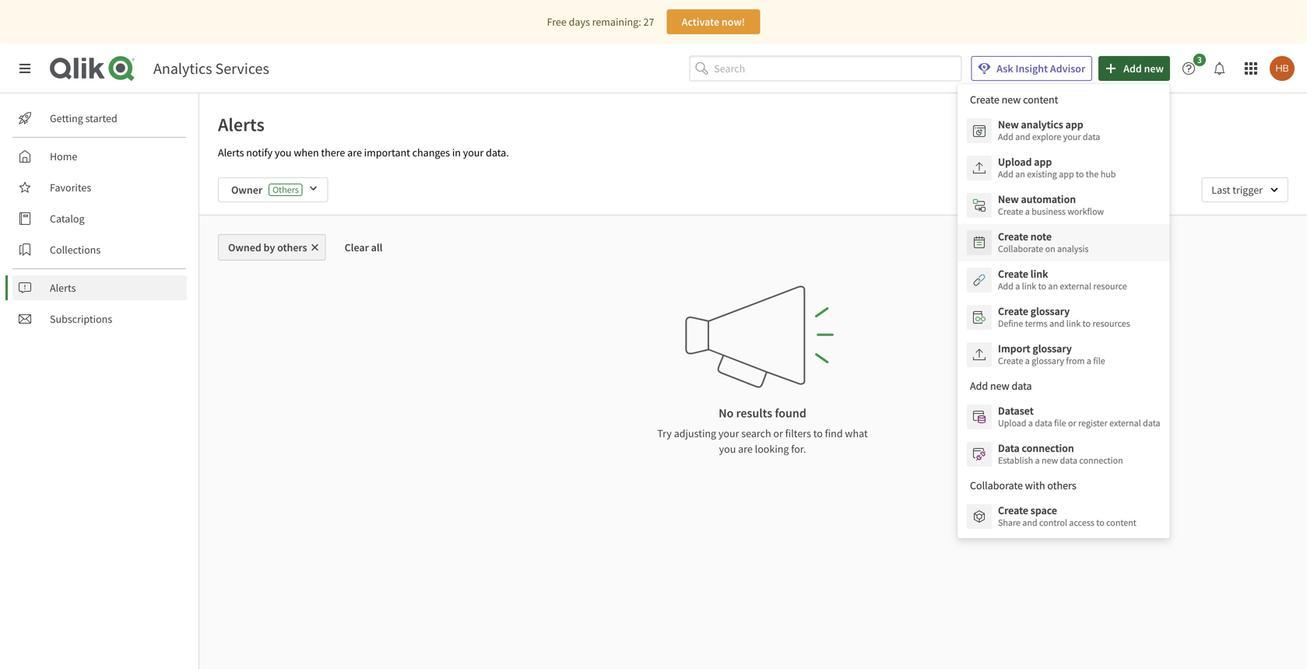 Task type: locate. For each thing, give the bounding box(es) containing it.
1 vertical spatial new
[[1042, 455, 1058, 467]]

1 horizontal spatial new
[[1144, 61, 1164, 76]]

when
[[294, 146, 319, 160]]

link inside create glossary define terms and link to resources
[[1066, 318, 1081, 330]]

and inside create glossary define terms and link to resources
[[1049, 318, 1064, 330]]

last trigger image
[[1201, 177, 1288, 202]]

insight
[[1016, 61, 1048, 76]]

1 vertical spatial alerts
[[218, 146, 244, 160]]

1 vertical spatial your
[[463, 146, 484, 160]]

a for glossary
[[1025, 355, 1030, 367]]

27
[[643, 15, 654, 29]]

the
[[1086, 168, 1099, 180]]

0 vertical spatial file
[[1093, 355, 1105, 367]]

import glossary create a glossary from a file
[[998, 342, 1105, 367]]

glossary down terms
[[1033, 342, 1072, 356]]

2 upload from the top
[[998, 417, 1026, 429]]

create inside new automation create a business workflow
[[998, 206, 1023, 218]]

an left existing
[[1015, 168, 1025, 180]]

0 vertical spatial and
[[1015, 131, 1030, 143]]

no results found try adjusting your search or filters to find what you are looking for.
[[657, 406, 868, 456]]

external inside dataset upload a data file or register external data
[[1109, 417, 1141, 429]]

your right explore
[[1063, 131, 1081, 143]]

or up looking
[[773, 427, 783, 441]]

external for create link
[[1060, 280, 1091, 292]]

analytics services element
[[153, 59, 269, 78]]

2 create from the top
[[998, 230, 1028, 244]]

add new button
[[1099, 56, 1170, 81]]

data inside data connection establish a new data connection
[[1060, 455, 1077, 467]]

app
[[1065, 118, 1083, 132], [1034, 155, 1052, 169], [1059, 168, 1074, 180]]

upload app add an existing app to the hub
[[998, 155, 1116, 180]]

link up import glossary menu item
[[1066, 318, 1081, 330]]

to for glossary
[[1083, 318, 1091, 330]]

are down search
[[738, 442, 753, 456]]

app right explore
[[1065, 118, 1083, 132]]

file inside import glossary create a glossary from a file
[[1093, 355, 1105, 367]]

or left register
[[1068, 417, 1076, 429]]

Search text field
[[714, 56, 962, 81]]

0 horizontal spatial new
[[1042, 455, 1058, 467]]

important
[[364, 146, 410, 160]]

5 create from the top
[[998, 355, 1023, 367]]

an
[[1015, 168, 1025, 180], [1048, 280, 1058, 292]]

are right the there
[[347, 146, 362, 160]]

a right establish
[[1035, 455, 1040, 467]]

there
[[321, 146, 345, 160]]

1 horizontal spatial external
[[1109, 417, 1141, 429]]

to inside create link add a link to an external resource
[[1038, 280, 1046, 292]]

0 horizontal spatial your
[[463, 146, 484, 160]]

menu containing new analytics app
[[958, 84, 1170, 539]]

6 create from the top
[[998, 504, 1028, 518]]

file
[[1093, 355, 1105, 367], [1054, 417, 1066, 429]]

0 horizontal spatial connection
[[1022, 441, 1074, 455]]

to left resources
[[1083, 318, 1091, 330]]

alerts left notify
[[218, 146, 244, 160]]

2 horizontal spatial your
[[1063, 131, 1081, 143]]

found
[[775, 406, 806, 421]]

data up the the
[[1083, 131, 1100, 143]]

and right share at bottom
[[1022, 517, 1037, 529]]

new automation menu item
[[958, 187, 1170, 224]]

to inside upload app add an existing app to the hub
[[1076, 168, 1084, 180]]

create note menu item
[[958, 224, 1170, 262]]

glossary down create link menu item
[[1031, 304, 1070, 318]]

connection
[[1022, 441, 1074, 455], [1079, 455, 1123, 467]]

external inside create link add a link to an external resource
[[1060, 280, 1091, 292]]

create inside create glossary define terms and link to resources
[[998, 304, 1028, 318]]

upload inside upload app add an existing app to the hub
[[998, 155, 1032, 169]]

and for glossary
[[1049, 318, 1064, 330]]

1 horizontal spatial your
[[718, 427, 739, 441]]

new left analytics
[[998, 118, 1019, 132]]

2 vertical spatial your
[[718, 427, 739, 441]]

to for app
[[1076, 168, 1084, 180]]

dataset menu item
[[958, 399, 1170, 436]]

you down no
[[719, 442, 736, 456]]

upload
[[998, 155, 1032, 169], [998, 417, 1026, 429]]

new inside "new analytics app add and explore your data"
[[998, 118, 1019, 132]]

upload app menu item
[[958, 149, 1170, 187]]

1 vertical spatial external
[[1109, 417, 1141, 429]]

3 create from the top
[[998, 267, 1028, 281]]

create down "collaborate"
[[998, 267, 1028, 281]]

0 horizontal spatial file
[[1054, 417, 1066, 429]]

create space menu item
[[958, 498, 1170, 536]]

terms
[[1025, 318, 1048, 330]]

link up terms
[[1022, 280, 1036, 292]]

your down no
[[718, 427, 739, 441]]

external up create glossary define terms and link to resources
[[1060, 280, 1091, 292]]

create down define on the top
[[998, 355, 1023, 367]]

activate now! link
[[667, 9, 760, 34]]

a inside create link add a link to an external resource
[[1015, 280, 1020, 292]]

2 vertical spatial and
[[1022, 517, 1037, 529]]

0 horizontal spatial external
[[1060, 280, 1091, 292]]

alerts up notify
[[218, 113, 265, 136]]

or inside 'no results found try adjusting your search or filters to find what you are looking for.'
[[773, 427, 783, 441]]

explore
[[1032, 131, 1061, 143]]

1 vertical spatial file
[[1054, 417, 1066, 429]]

try
[[657, 427, 672, 441]]

you
[[275, 146, 292, 160], [719, 442, 736, 456]]

create up import
[[998, 304, 1028, 318]]

create inside create link add a link to an external resource
[[998, 267, 1028, 281]]

import glossary menu item
[[958, 336, 1170, 374]]

connection down register
[[1079, 455, 1123, 467]]

to
[[1076, 168, 1084, 180], [1038, 280, 1046, 292], [1083, 318, 1091, 330], [813, 427, 823, 441], [1096, 517, 1104, 529]]

1 vertical spatial an
[[1048, 280, 1058, 292]]

your right in
[[463, 146, 484, 160]]

link down on
[[1031, 267, 1048, 281]]

1 vertical spatial new
[[998, 192, 1019, 206]]

menu
[[958, 84, 1170, 539]]

glossary for create glossary
[[1031, 304, 1070, 318]]

to right access
[[1096, 517, 1104, 529]]

new inside new automation create a business workflow
[[998, 192, 1019, 206]]

create inside "create note collaborate on analysis"
[[998, 230, 1028, 244]]

1 vertical spatial you
[[719, 442, 736, 456]]

4 create from the top
[[998, 304, 1028, 318]]

a down "collaborate"
[[1015, 280, 1020, 292]]

0 vertical spatial are
[[347, 146, 362, 160]]

data right register
[[1143, 417, 1160, 429]]

owned by others button
[[218, 234, 326, 261]]

a inside new automation create a business workflow
[[1025, 206, 1030, 218]]

resource
[[1093, 280, 1127, 292]]

1 horizontal spatial are
[[738, 442, 753, 456]]

import
[[998, 342, 1030, 356]]

your inside "new analytics app add and explore your data"
[[1063, 131, 1081, 143]]

add up define on the top
[[998, 280, 1013, 292]]

connection down the dataset menu item
[[1022, 441, 1074, 455]]

add left analytics
[[998, 131, 1013, 143]]

a left business at top right
[[1025, 206, 1030, 218]]

or
[[1068, 417, 1076, 429], [773, 427, 783, 441]]

1 vertical spatial upload
[[998, 417, 1026, 429]]

new
[[1144, 61, 1164, 76], [1042, 455, 1058, 467]]

app down explore
[[1034, 155, 1052, 169]]

1 vertical spatial and
[[1049, 318, 1064, 330]]

external right register
[[1109, 417, 1141, 429]]

new for new analytics app
[[998, 118, 1019, 132]]

0 vertical spatial you
[[275, 146, 292, 160]]

data inside "new analytics app add and explore your data"
[[1083, 131, 1100, 143]]

a down terms
[[1025, 355, 1030, 367]]

new left automation
[[998, 192, 1019, 206]]

file up data connection establish a new data connection
[[1054, 417, 1066, 429]]

data.
[[486, 146, 509, 160]]

0 horizontal spatial are
[[347, 146, 362, 160]]

to inside create glossary define terms and link to resources
[[1083, 318, 1091, 330]]

1 horizontal spatial an
[[1048, 280, 1058, 292]]

resources
[[1093, 318, 1130, 330]]

filters
[[785, 427, 811, 441]]

alerts up subscriptions
[[50, 281, 76, 295]]

and right terms
[[1049, 318, 1064, 330]]

a right from
[[1087, 355, 1091, 367]]

an up create glossary define terms and link to resources
[[1048, 280, 1058, 292]]

add inside "new analytics app add and explore your data"
[[998, 131, 1013, 143]]

1 horizontal spatial file
[[1093, 355, 1105, 367]]

access
[[1069, 517, 1094, 529]]

0 vertical spatial external
[[1060, 280, 1091, 292]]

your
[[1063, 131, 1081, 143], [463, 146, 484, 160], [718, 427, 739, 441]]

and
[[1015, 131, 1030, 143], [1049, 318, 1064, 330], [1022, 517, 1037, 529]]

0 vertical spatial upload
[[998, 155, 1032, 169]]

1 new from the top
[[998, 118, 1019, 132]]

file inside dataset upload a data file or register external data
[[1054, 417, 1066, 429]]

alerts
[[218, 113, 265, 136], [218, 146, 244, 160], [50, 281, 76, 295]]

adjusting
[[674, 427, 716, 441]]

owned by others
[[228, 241, 307, 255]]

link
[[1031, 267, 1048, 281], [1022, 280, 1036, 292], [1066, 318, 1081, 330]]

to left find
[[813, 427, 823, 441]]

and inside "new analytics app add and explore your data"
[[1015, 131, 1030, 143]]

1 vertical spatial are
[[738, 442, 753, 456]]

create left space
[[998, 504, 1028, 518]]

add new
[[1123, 61, 1164, 76]]

2 new from the top
[[998, 192, 1019, 206]]

create
[[998, 206, 1023, 218], [998, 230, 1028, 244], [998, 267, 1028, 281], [998, 304, 1028, 318], [998, 355, 1023, 367], [998, 504, 1028, 518]]

create inside create space share and control access to content
[[998, 504, 1028, 518]]

subscriptions link
[[12, 307, 187, 332]]

and left explore
[[1015, 131, 1030, 143]]

by
[[264, 241, 275, 255]]

create left note
[[998, 230, 1028, 244]]

create for create link
[[998, 267, 1028, 281]]

share
[[998, 517, 1021, 529]]

a up establish
[[1028, 417, 1033, 429]]

ask insight advisor button
[[971, 56, 1092, 81]]

1 upload from the top
[[998, 155, 1032, 169]]

new analytics app menu item
[[958, 112, 1170, 149]]

1 create from the top
[[998, 206, 1023, 218]]

2 vertical spatial alerts
[[50, 281, 76, 295]]

add right advisor at the right top
[[1123, 61, 1142, 76]]

app inside "new analytics app add and explore your data"
[[1065, 118, 1083, 132]]

to up create glossary define terms and link to resources
[[1038, 280, 1046, 292]]

create glossary menu item
[[958, 299, 1170, 336]]

0 horizontal spatial an
[[1015, 168, 1025, 180]]

external for dataset
[[1109, 417, 1141, 429]]

or inside dataset upload a data file or register external data
[[1068, 417, 1076, 429]]

free
[[547, 15, 567, 29]]

0 vertical spatial your
[[1063, 131, 1081, 143]]

searchbar element
[[689, 56, 962, 81]]

1 horizontal spatial or
[[1068, 417, 1076, 429]]

new
[[998, 118, 1019, 132], [998, 192, 1019, 206]]

what
[[845, 427, 868, 441]]

search
[[741, 427, 771, 441]]

you left the when
[[275, 146, 292, 160]]

data down the dataset menu item
[[1060, 455, 1077, 467]]

a
[[1025, 206, 1030, 218], [1015, 280, 1020, 292], [1025, 355, 1030, 367], [1087, 355, 1091, 367], [1028, 417, 1033, 429], [1035, 455, 1040, 467]]

0 vertical spatial new
[[1144, 61, 1164, 76]]

create space share and control access to content
[[998, 504, 1136, 529]]

analytics services
[[153, 59, 269, 78]]

0 vertical spatial new
[[998, 118, 1019, 132]]

glossary inside create glossary define terms and link to resources
[[1031, 304, 1070, 318]]

create for create space
[[998, 504, 1028, 518]]

1 horizontal spatial you
[[719, 442, 736, 456]]

your inside 'no results found try adjusting your search or filters to find what you are looking for.'
[[718, 427, 739, 441]]

0 vertical spatial an
[[1015, 168, 1025, 180]]

create left business at top right
[[998, 206, 1023, 218]]

a inside data connection establish a new data connection
[[1035, 455, 1040, 467]]

others
[[277, 241, 307, 255]]

create for create note
[[998, 230, 1028, 244]]

to inside create space share and control access to content
[[1096, 517, 1104, 529]]

upload up data
[[998, 417, 1026, 429]]

upload down analytics
[[998, 155, 1032, 169]]

add
[[1123, 61, 1142, 76], [998, 131, 1013, 143], [998, 168, 1013, 180], [998, 280, 1013, 292]]

create link add a link to an external resource
[[998, 267, 1127, 292]]

add left existing
[[998, 168, 1013, 180]]

file right from
[[1093, 355, 1105, 367]]

0 horizontal spatial or
[[773, 427, 783, 441]]

to left the the
[[1076, 168, 1084, 180]]



Task type: vqa. For each thing, say whether or not it's contained in the screenshot.


Task type: describe. For each thing, give the bounding box(es) containing it.
define
[[998, 318, 1023, 330]]

on
[[1045, 243, 1055, 255]]

create note collaborate on analysis
[[998, 230, 1089, 255]]

create for create glossary
[[998, 304, 1028, 318]]

app right existing
[[1059, 168, 1074, 180]]

activate
[[682, 15, 719, 29]]

favorites link
[[12, 175, 187, 200]]

free days remaining: 27
[[547, 15, 654, 29]]

days
[[569, 15, 590, 29]]

are inside 'no results found try adjusting your search or filters to find what you are looking for.'
[[738, 442, 753, 456]]

clear all
[[345, 241, 383, 255]]

getting started link
[[12, 106, 187, 131]]

subscriptions
[[50, 312, 112, 326]]

no
[[719, 406, 734, 421]]

a for connection
[[1035, 455, 1040, 467]]

clear
[[345, 241, 369, 255]]

new analytics app add and explore your data
[[998, 118, 1100, 143]]

dataset
[[998, 404, 1034, 418]]

workflow
[[1068, 206, 1104, 218]]

data
[[998, 441, 1020, 455]]

collaborate
[[998, 243, 1043, 255]]

in
[[452, 146, 461, 160]]

new automation create a business workflow
[[998, 192, 1104, 218]]

remaining:
[[592, 15, 641, 29]]

dataset upload a data file or register external data
[[998, 404, 1160, 429]]

catalog link
[[12, 206, 187, 231]]

all
[[371, 241, 383, 255]]

analysis
[[1057, 243, 1089, 255]]

create link menu item
[[958, 262, 1170, 299]]

establish
[[998, 455, 1033, 467]]

a for automation
[[1025, 206, 1030, 218]]

content
[[1106, 517, 1136, 529]]

to inside 'no results found try adjusting your search or filters to find what you are looking for.'
[[813, 427, 823, 441]]

you inside 'no results found try adjusting your search or filters to find what you are looking for.'
[[719, 442, 736, 456]]

add inside create link add a link to an external resource
[[998, 280, 1013, 292]]

0 vertical spatial alerts
[[218, 113, 265, 136]]

advisor
[[1050, 61, 1085, 76]]

upload inside dataset upload a data file or register external data
[[998, 417, 1026, 429]]

owned
[[228, 241, 261, 255]]

and inside create space share and control access to content
[[1022, 517, 1037, 529]]

and for analytics
[[1015, 131, 1030, 143]]

close sidebar menu image
[[19, 62, 31, 75]]

create inside import glossary create a glossary from a file
[[998, 355, 1023, 367]]

a inside dataset upload a data file or register external data
[[1028, 417, 1033, 429]]

navigation pane element
[[0, 100, 199, 338]]

notify
[[246, 146, 273, 160]]

register
[[1078, 417, 1108, 429]]

glossary for import glossary
[[1033, 342, 1072, 356]]

add inside upload app add an existing app to the hub
[[998, 168, 1013, 180]]

started
[[85, 111, 117, 125]]

data right dataset on the right of the page
[[1035, 417, 1052, 429]]

alerts link
[[12, 276, 187, 300]]

control
[[1039, 517, 1067, 529]]

business
[[1032, 206, 1066, 218]]

changes
[[412, 146, 450, 160]]

to for space
[[1096, 517, 1104, 529]]

clear all button
[[332, 234, 395, 261]]

existing
[[1027, 168, 1057, 180]]

new inside dropdown button
[[1144, 61, 1164, 76]]

from
[[1066, 355, 1085, 367]]

add inside dropdown button
[[1123, 61, 1142, 76]]

alerts notify you when there are important changes in your data.
[[218, 146, 509, 160]]

a for link
[[1015, 280, 1020, 292]]

favorites
[[50, 181, 91, 195]]

automation
[[1021, 192, 1076, 206]]

ask insight advisor
[[997, 61, 1085, 76]]

alerts inside navigation pane "element"
[[50, 281, 76, 295]]

data connection establish a new data connection
[[998, 441, 1123, 467]]

filters region
[[199, 165, 1307, 215]]

data connection menu item
[[958, 436, 1170, 473]]

getting started
[[50, 111, 117, 125]]

glossary left from
[[1032, 355, 1064, 367]]

space
[[1031, 504, 1057, 518]]

catalog
[[50, 212, 85, 226]]

an inside upload app add an existing app to the hub
[[1015, 168, 1025, 180]]

home link
[[12, 144, 187, 169]]

now!
[[722, 15, 745, 29]]

note
[[1031, 230, 1052, 244]]

getting
[[50, 111, 83, 125]]

ask
[[997, 61, 1013, 76]]

find
[[825, 427, 843, 441]]

collections link
[[12, 237, 187, 262]]

for.
[[791, 442, 806, 456]]

hub
[[1101, 168, 1116, 180]]

analytics
[[153, 59, 212, 78]]

0 horizontal spatial you
[[275, 146, 292, 160]]

new inside data connection establish a new data connection
[[1042, 455, 1058, 467]]

collections
[[50, 243, 101, 257]]

activate now!
[[682, 15, 745, 29]]

create glossary define terms and link to resources
[[998, 304, 1130, 330]]

new for new automation
[[998, 192, 1019, 206]]

an inside create link add a link to an external resource
[[1048, 280, 1058, 292]]

1 horizontal spatial connection
[[1079, 455, 1123, 467]]

results
[[736, 406, 772, 421]]

home
[[50, 149, 77, 163]]

analytics
[[1021, 118, 1063, 132]]

services
[[215, 59, 269, 78]]

looking
[[755, 442, 789, 456]]



